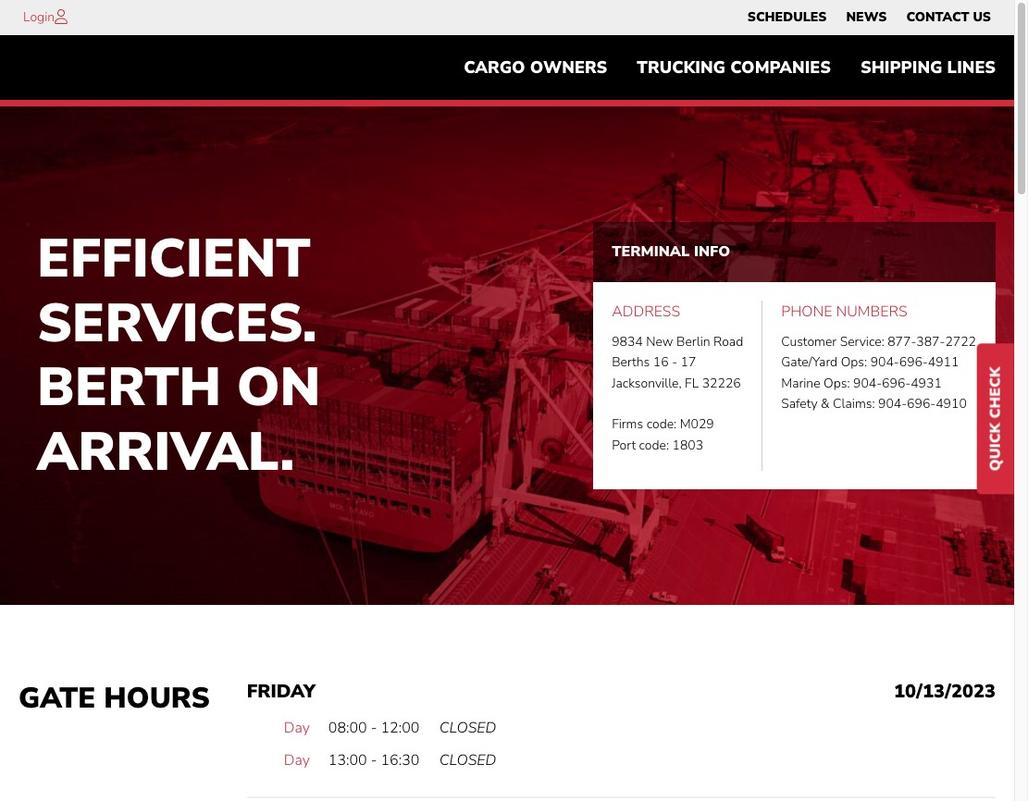 Task type: describe. For each thing, give the bounding box(es) containing it.
shipping lines
[[861, 57, 996, 79]]

0 vertical spatial 696-
[[899, 354, 928, 371]]

08:00 - 12:00
[[328, 718, 420, 738]]

quick check
[[986, 367, 1006, 471]]

trucking
[[637, 57, 726, 79]]

0 vertical spatial 904-
[[870, 354, 899, 371]]

customer service: 877-387-2722 gate/yard ops: 904-696-4911 marine ops: 904-696-4931 safety & claims: 904-696-4910
[[781, 333, 976, 413]]

efficient
[[37, 222, 311, 295]]

- for 16:30
[[371, 751, 377, 771]]

shipping
[[861, 57, 943, 79]]

friday
[[247, 679, 316, 704]]

1 vertical spatial code:
[[639, 437, 669, 454]]

info
[[694, 241, 730, 262]]

32226
[[702, 374, 741, 392]]

- inside 9834 new berlin road berths 16 - 17 jacksonville, fl 32226
[[672, 354, 677, 371]]

17
[[681, 354, 696, 371]]

08:00
[[328, 718, 367, 738]]

firms code:  m029 port code:  1803
[[612, 416, 714, 454]]

menu bar containing cargo owners
[[449, 49, 1011, 86]]

arrival.
[[37, 416, 294, 489]]

16
[[653, 354, 669, 371]]

1 vertical spatial ops:
[[824, 374, 850, 392]]

hours
[[104, 679, 210, 718]]

1 vertical spatial 904-
[[853, 374, 882, 392]]

gate hours
[[19, 679, 210, 718]]

1803
[[672, 437, 703, 454]]

cargo owners link
[[449, 49, 622, 86]]

9834 new berlin road berths 16 - 17 jacksonville, fl 32226
[[612, 333, 743, 392]]

phone numbers
[[781, 302, 908, 322]]

1 vertical spatial 696-
[[882, 374, 911, 392]]

safety
[[781, 395, 818, 413]]

lines
[[947, 57, 996, 79]]

0 vertical spatial ops:
[[841, 354, 867, 371]]

terminal info
[[612, 241, 730, 262]]

phone
[[781, 302, 832, 322]]

us
[[973, 8, 991, 26]]

387-
[[916, 333, 945, 351]]

2 vertical spatial 696-
[[907, 395, 936, 413]]

service:
[[840, 333, 884, 351]]

login
[[23, 8, 55, 26]]

quick check link
[[977, 344, 1014, 494]]



Task type: locate. For each thing, give the bounding box(es) containing it.
firms
[[612, 416, 643, 434]]

menu bar containing schedules
[[738, 5, 1001, 31]]

904- down 877-
[[870, 354, 899, 371]]

-
[[672, 354, 677, 371], [371, 718, 377, 738], [371, 751, 377, 771]]

code:
[[647, 416, 677, 434], [639, 437, 669, 454]]

16:30
[[381, 751, 420, 771]]

904-
[[870, 354, 899, 371], [853, 374, 882, 392], [878, 395, 907, 413]]

fl
[[685, 374, 699, 392]]

marine
[[781, 374, 820, 392]]

12:00
[[381, 718, 420, 738]]

check
[[986, 367, 1006, 419]]

- left the 17
[[672, 354, 677, 371]]

jacksonville,
[[612, 374, 682, 392]]

login link
[[23, 8, 55, 26]]

2 vertical spatial -
[[371, 751, 377, 771]]

berths
[[612, 354, 650, 371]]

schedules
[[748, 8, 827, 26]]

2722
[[945, 333, 976, 351]]

904- up claims: at the right of the page
[[853, 374, 882, 392]]

new
[[646, 333, 673, 351]]

- left "16:30" at left
[[371, 751, 377, 771]]

0 vertical spatial -
[[672, 354, 677, 371]]

day
[[284, 718, 310, 738], [284, 751, 310, 771]]

4911
[[928, 354, 959, 371]]

2 vertical spatial 904-
[[878, 395, 907, 413]]

1 vertical spatial -
[[371, 718, 377, 738]]

closed
[[439, 718, 496, 738], [439, 751, 496, 771]]

code: right port
[[639, 437, 669, 454]]

shipping lines link
[[846, 49, 1011, 86]]

0 vertical spatial menu bar
[[738, 5, 1001, 31]]

day down the friday
[[284, 718, 310, 738]]

13:00 - 16:30
[[328, 751, 420, 771]]

on
[[237, 351, 321, 424]]

10/13/2023
[[894, 679, 996, 704]]

road
[[714, 333, 743, 351]]

berth
[[37, 351, 221, 424]]

9834
[[612, 333, 643, 351]]

877-
[[888, 333, 916, 351]]

closed right "16:30" at left
[[439, 751, 496, 771]]

- left 12:00
[[371, 718, 377, 738]]

ops:
[[841, 354, 867, 371], [824, 374, 850, 392]]

0 vertical spatial day
[[284, 718, 310, 738]]

closed for 13:00 - 16:30
[[439, 751, 496, 771]]

code: up 1803
[[647, 416, 677, 434]]

904- right claims: at the right of the page
[[878, 395, 907, 413]]

gate/yard
[[781, 354, 838, 371]]

trucking companies link
[[622, 49, 846, 86]]

m029
[[680, 416, 714, 434]]

berlin
[[677, 333, 710, 351]]

1 closed from the top
[[439, 718, 496, 738]]

claims:
[[833, 395, 875, 413]]

quick
[[986, 423, 1006, 471]]

- for 12:00
[[371, 718, 377, 738]]

2 day from the top
[[284, 751, 310, 771]]

services.
[[37, 287, 317, 360]]

13:00
[[328, 751, 367, 771]]

1 vertical spatial closed
[[439, 751, 496, 771]]

port
[[612, 437, 636, 454]]

&
[[821, 395, 830, 413]]

0 vertical spatial closed
[[439, 718, 496, 738]]

cargo owners
[[464, 57, 607, 79]]

schedules link
[[748, 5, 827, 31]]

2 closed from the top
[[439, 751, 496, 771]]

day for 08:00 - 12:00
[[284, 718, 310, 738]]

trucking companies
[[637, 57, 831, 79]]

customer
[[781, 333, 837, 351]]

ops: down service:
[[841, 354, 867, 371]]

closed for 08:00 - 12:00
[[439, 718, 496, 738]]

1 vertical spatial day
[[284, 751, 310, 771]]

696-
[[899, 354, 928, 371], [882, 374, 911, 392], [907, 395, 936, 413]]

news link
[[846, 5, 887, 31]]

menu bar
[[738, 5, 1001, 31], [449, 49, 1011, 86]]

terminal
[[612, 241, 690, 262]]

address
[[612, 302, 680, 322]]

4910
[[936, 395, 967, 413]]

menu bar up shipping
[[738, 5, 1001, 31]]

efficient services. berth on arrival.
[[37, 222, 321, 489]]

menu bar down schedules link
[[449, 49, 1011, 86]]

numbers
[[836, 302, 908, 322]]

news
[[846, 8, 887, 26]]

day left 13:00
[[284, 751, 310, 771]]

cargo
[[464, 57, 525, 79]]

gate
[[19, 679, 96, 718]]

companies
[[730, 57, 831, 79]]

4931
[[911, 374, 942, 392]]

day for 13:00 - 16:30
[[284, 751, 310, 771]]

user image
[[55, 9, 68, 24]]

1 day from the top
[[284, 718, 310, 738]]

1 vertical spatial menu bar
[[449, 49, 1011, 86]]

closed right 12:00
[[439, 718, 496, 738]]

contact
[[906, 8, 969, 26]]

ops: up &
[[824, 374, 850, 392]]

owners
[[530, 57, 607, 79]]

contact us link
[[906, 5, 991, 31]]

0 vertical spatial code:
[[647, 416, 677, 434]]

contact us
[[906, 8, 991, 26]]



Task type: vqa. For each thing, say whether or not it's contained in the screenshot.
the left Dames
no



